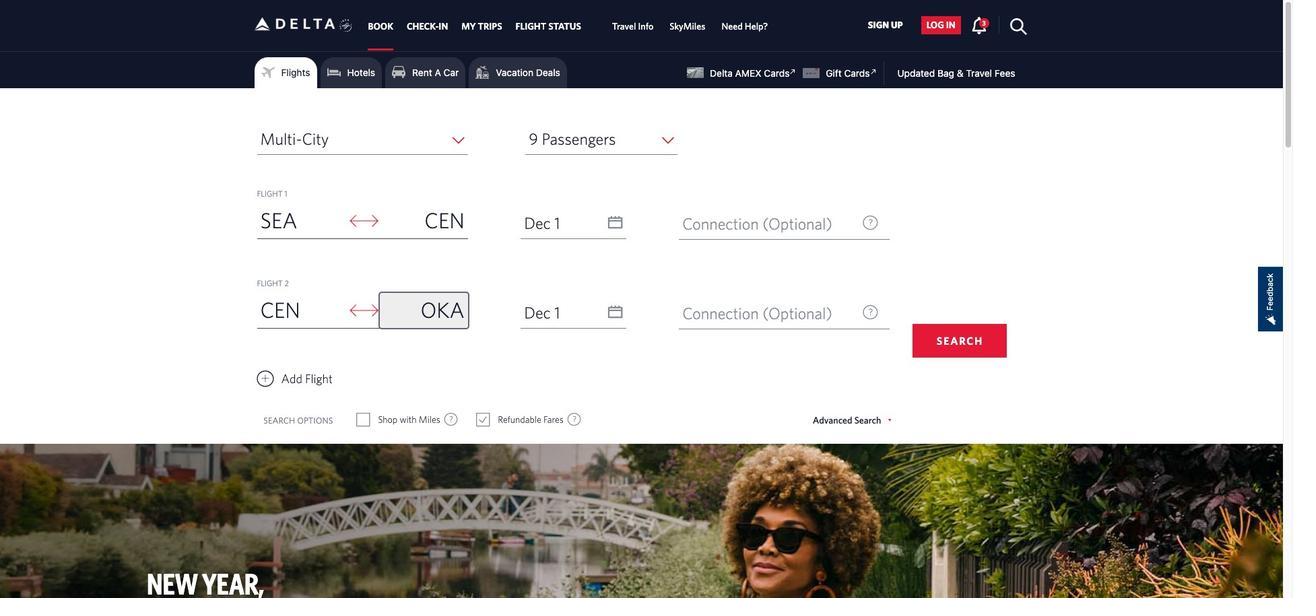 Task type: locate. For each thing, give the bounding box(es) containing it.
1 horizontal spatial cen link
[[380, 203, 468, 238]]

1 horizontal spatial this link opens another site in a new window that may not follow the same accessibility policies as delta air lines. image
[[867, 65, 880, 78]]

1 vertical spatial connection (optional) link
[[679, 298, 890, 329]]

0 horizontal spatial cards
[[764, 67, 790, 79]]

travel left info
[[612, 21, 636, 32]]

(optional) for cen
[[763, 214, 832, 233]]

0 vertical spatial search
[[937, 335, 983, 347]]

1 vertical spatial flight
[[257, 278, 283, 288]]

1 (optional) from the top
[[763, 214, 832, 233]]

0 horizontal spatial travel
[[612, 21, 636, 32]]

flight 1
[[257, 189, 287, 198]]

dec inside dropdown button
[[524, 303, 551, 322]]

connection (optional)
[[682, 214, 832, 233], [682, 304, 832, 323]]

dec
[[524, 214, 551, 232], [524, 303, 551, 322]]

search options
[[264, 415, 333, 425]]

2 connection from the top
[[682, 304, 759, 323]]

this link opens another site in a new window that may not follow the same accessibility policies as delta air lines. image
[[787, 65, 800, 78], [867, 65, 880, 78]]

1 for oka
[[554, 303, 560, 322]]

1 vertical spatial 1
[[554, 214, 560, 232]]

flight up sea
[[257, 189, 283, 198]]

0 horizontal spatial cen link
[[257, 293, 345, 328]]

flight right add
[[305, 372, 333, 386]]

1 vertical spatial cen link
[[257, 293, 345, 328]]

1 dec from the top
[[524, 214, 551, 232]]

travel right &
[[966, 67, 992, 79]]

1 connection (optional) from the top
[[682, 214, 832, 233]]

dec 1 for oka
[[524, 303, 560, 322]]

in
[[946, 20, 956, 31]]

rent a car link
[[392, 63, 459, 83]]

log
[[927, 20, 944, 31]]

1 vertical spatial dec
[[524, 303, 551, 322]]

updated
[[898, 67, 935, 79]]

gift cards
[[826, 67, 870, 79]]

0 vertical spatial dec 1
[[524, 214, 560, 232]]

up
[[891, 20, 903, 31]]

flight left 2
[[257, 278, 283, 288]]

9 passengers
[[529, 129, 616, 148]]

add flight button
[[257, 368, 333, 389]]

0 vertical spatial 1
[[285, 189, 287, 198]]

gift cards link
[[803, 65, 880, 79]]

delta
[[710, 67, 733, 79]]

hotels
[[347, 67, 375, 78]]

dec inside popup button
[[524, 214, 551, 232]]

search
[[937, 335, 983, 347], [264, 415, 295, 425]]

dec 1 button
[[521, 207, 626, 238]]

sign up
[[868, 20, 903, 31]]

cards right 'gift'
[[844, 67, 870, 79]]

0 horizontal spatial search
[[264, 415, 295, 425]]

my
[[462, 21, 476, 32]]

travel
[[612, 21, 636, 32], [966, 67, 992, 79]]

check-in link
[[407, 14, 448, 39]]

this link opens another site in a new window that may not follow the same accessibility policies as delta air lines. image for gift cards
[[867, 65, 880, 78]]

flight for sea
[[257, 189, 283, 198]]

connection (optional) link for cen
[[679, 208, 890, 240]]

this link opens another site in a new window that may not follow the same accessibility policies as delta air lines. image left 'gift'
[[787, 65, 800, 78]]

book tab panel
[[0, 88, 1283, 444]]

2 vertical spatial flight
[[305, 372, 333, 386]]

2
[[285, 278, 289, 288]]

2 connection (optional) from the top
[[682, 304, 832, 323]]

1 dec 1 from the top
[[524, 214, 560, 232]]

1 horizontal spatial search
[[937, 335, 983, 347]]

1 horizontal spatial cards
[[844, 67, 870, 79]]

my trips
[[462, 21, 502, 32]]

0 vertical spatial (optional)
[[763, 214, 832, 233]]

2 this link opens another site in a new window that may not follow the same accessibility policies as delta air lines. image from the left
[[867, 65, 880, 78]]

connection for oka
[[682, 304, 759, 323]]

flight 2
[[257, 278, 289, 288]]

2 dec 1 from the top
[[524, 303, 560, 322]]

cen link
[[380, 203, 468, 238], [257, 293, 345, 328]]

1 vertical spatial connection (optional)
[[682, 304, 832, 323]]

1 vertical spatial cen
[[260, 297, 300, 322]]

check-in
[[407, 21, 448, 32]]

bag
[[938, 67, 954, 79]]

updated bag & travel fees link
[[884, 67, 1015, 79]]

connection (optional) for cen
[[682, 214, 832, 233]]

dec 1 inside popup button
[[524, 214, 560, 232]]

dec 1 inside dropdown button
[[524, 303, 560, 322]]

in
[[439, 21, 448, 32]]

add
[[281, 372, 302, 386]]

1 vertical spatial connection
[[682, 304, 759, 323]]

None text field
[[521, 297, 626, 329]]

with
[[400, 414, 417, 425]]

1 connection from the top
[[682, 214, 759, 233]]

0 vertical spatial dec
[[524, 214, 551, 232]]

log in
[[927, 20, 956, 31]]

tab list
[[361, 0, 776, 51]]

0 vertical spatial connection (optional)
[[682, 214, 832, 233]]

flight
[[516, 21, 546, 32]]

advanced search
[[813, 415, 881, 426]]

this link opens another site in a new window that may not follow the same accessibility policies as delta air lines. image right 'gift'
[[867, 65, 880, 78]]

fares
[[543, 414, 564, 425]]

9
[[529, 129, 538, 148]]

search inside button
[[937, 335, 983, 347]]

1 vertical spatial (optional)
[[763, 304, 832, 323]]

vacation deals
[[496, 67, 560, 78]]

1 vertical spatial travel
[[966, 67, 992, 79]]

0 vertical spatial flight
[[257, 189, 283, 198]]

dec for oka
[[524, 303, 551, 322]]

advanced search link
[[813, 415, 891, 426]]

1 vertical spatial dec 1
[[524, 303, 560, 322]]

0 vertical spatial cen
[[425, 207, 465, 232]]

1 cards from the left
[[764, 67, 790, 79]]

0 vertical spatial connection
[[682, 214, 759, 233]]

0 vertical spatial connection (optional) link
[[679, 208, 890, 240]]

travel info link
[[612, 14, 654, 39]]

flights
[[281, 67, 310, 78]]

cards right amex at top
[[764, 67, 790, 79]]

this link opens another site in a new window that may not follow the same accessibility policies as delta air lines. image inside gift cards link
[[867, 65, 880, 78]]

refundable fares
[[498, 414, 564, 425]]

flights link
[[261, 63, 310, 83]]

0 vertical spatial travel
[[612, 21, 636, 32]]

(optional) for oka
[[763, 304, 832, 323]]

2 (optional) from the top
[[763, 304, 832, 323]]

this link opens another site in a new window that may not follow the same accessibility policies as delta air lines. image inside delta amex cards link
[[787, 65, 800, 78]]

sign
[[868, 20, 889, 31]]

info
[[638, 21, 654, 32]]

1 inside dropdown button
[[554, 303, 560, 322]]

1 this link opens another site in a new window that may not follow the same accessibility policies as delta air lines. image from the left
[[787, 65, 800, 78]]

0 horizontal spatial cen
[[260, 297, 300, 322]]

dec 1
[[524, 214, 560, 232], [524, 303, 560, 322]]

2 connection (optional) link from the top
[[679, 298, 890, 329]]

0 horizontal spatial this link opens another site in a new window that may not follow the same accessibility policies as delta air lines. image
[[787, 65, 800, 78]]

1 horizontal spatial cen
[[425, 207, 465, 232]]

need
[[722, 21, 743, 32]]

connection
[[682, 214, 759, 233], [682, 304, 759, 323]]

&
[[957, 67, 964, 79]]

1 vertical spatial search
[[264, 415, 295, 425]]

1 connection (optional) link from the top
[[679, 208, 890, 240]]

1
[[285, 189, 287, 198], [554, 214, 560, 232], [554, 303, 560, 322]]

none text field inside book tab panel
[[521, 207, 626, 239]]

trips
[[478, 21, 502, 32]]

2 dec from the top
[[524, 303, 551, 322]]

dec 1 button
[[521, 297, 626, 328]]

search for search
[[937, 335, 983, 347]]

flight status link
[[516, 14, 581, 39]]

None text field
[[521, 207, 626, 239]]

this link opens another site in a new window that may not follow the same accessibility policies as delta air lines. image for delta amex cards
[[787, 65, 800, 78]]

2 vertical spatial 1
[[554, 303, 560, 322]]

(optional)
[[763, 214, 832, 233], [763, 304, 832, 323]]

Refundable Fares checkbox
[[477, 413, 489, 426]]

sign up link
[[863, 16, 908, 34]]

1 inside popup button
[[554, 214, 560, 232]]

updated bag & travel fees
[[898, 67, 1015, 79]]

flight
[[257, 189, 283, 198], [257, 278, 283, 288], [305, 372, 333, 386]]

connection (optional) link for oka
[[679, 298, 890, 329]]

gift
[[826, 67, 842, 79]]



Task type: vqa. For each thing, say whether or not it's contained in the screenshot.
Add Flight button
yes



Task type: describe. For each thing, give the bounding box(es) containing it.
city
[[302, 129, 329, 148]]

flight inside button
[[305, 372, 333, 386]]

9 Passengers field
[[526, 123, 678, 155]]

search
[[854, 415, 881, 426]]

flight status
[[516, 21, 581, 32]]

advanced
[[813, 415, 852, 426]]

passengers
[[542, 129, 616, 148]]

vacation deals link
[[476, 63, 560, 83]]

need help?
[[722, 21, 768, 32]]

1 for cen
[[554, 214, 560, 232]]

connection for cen
[[682, 214, 759, 233]]

book
[[368, 21, 393, 32]]

vacation
[[496, 67, 533, 78]]

options
[[297, 415, 333, 425]]

book link
[[368, 14, 393, 39]]

skymiles link
[[670, 14, 705, 39]]

a
[[435, 67, 441, 78]]

3 link
[[971, 16, 989, 34]]

3
[[982, 19, 986, 27]]

sea
[[260, 207, 297, 232]]

dec for cen
[[524, 214, 551, 232]]

deals
[[536, 67, 560, 78]]

Multi-City field
[[257, 123, 468, 155]]

rent a car
[[412, 67, 459, 78]]

1 horizontal spatial travel
[[966, 67, 992, 79]]

rent
[[412, 67, 432, 78]]

Shop with Miles checkbox
[[357, 413, 369, 426]]

amex
[[735, 67, 761, 79]]

fees
[[995, 67, 1015, 79]]

sea link
[[257, 203, 345, 238]]

multi-
[[260, 129, 302, 148]]

travel info
[[612, 21, 654, 32]]

connection (optional) for oka
[[682, 304, 832, 323]]

search button
[[913, 324, 1007, 358]]

2 cards from the left
[[844, 67, 870, 79]]

dec 1 for cen
[[524, 214, 560, 232]]

status
[[548, 21, 581, 32]]

hotels link
[[327, 63, 375, 83]]

add flight
[[281, 372, 333, 386]]

my trips link
[[462, 14, 502, 39]]

0 vertical spatial cen link
[[380, 203, 468, 238]]

delta amex cards link
[[687, 65, 800, 79]]

delta amex cards
[[710, 67, 790, 79]]

need help? link
[[722, 14, 768, 39]]

miles
[[419, 414, 440, 425]]

car
[[444, 67, 459, 78]]

oka link
[[380, 293, 468, 328]]

help?
[[745, 21, 768, 32]]

tab list containing book
[[361, 0, 776, 51]]

log in button
[[921, 16, 961, 34]]

shop
[[378, 414, 398, 425]]

search for search options
[[264, 415, 295, 425]]

shop with miles
[[378, 414, 440, 425]]

delta air lines image
[[254, 3, 335, 45]]

skyteam image
[[339, 5, 352, 47]]

check-
[[407, 21, 439, 32]]

multi-city
[[260, 129, 329, 148]]

oka
[[421, 297, 465, 322]]

none text field inside book tab panel
[[521, 297, 626, 329]]

refundable
[[498, 414, 541, 425]]

flight for cen
[[257, 278, 283, 288]]

skymiles
[[670, 21, 705, 32]]



